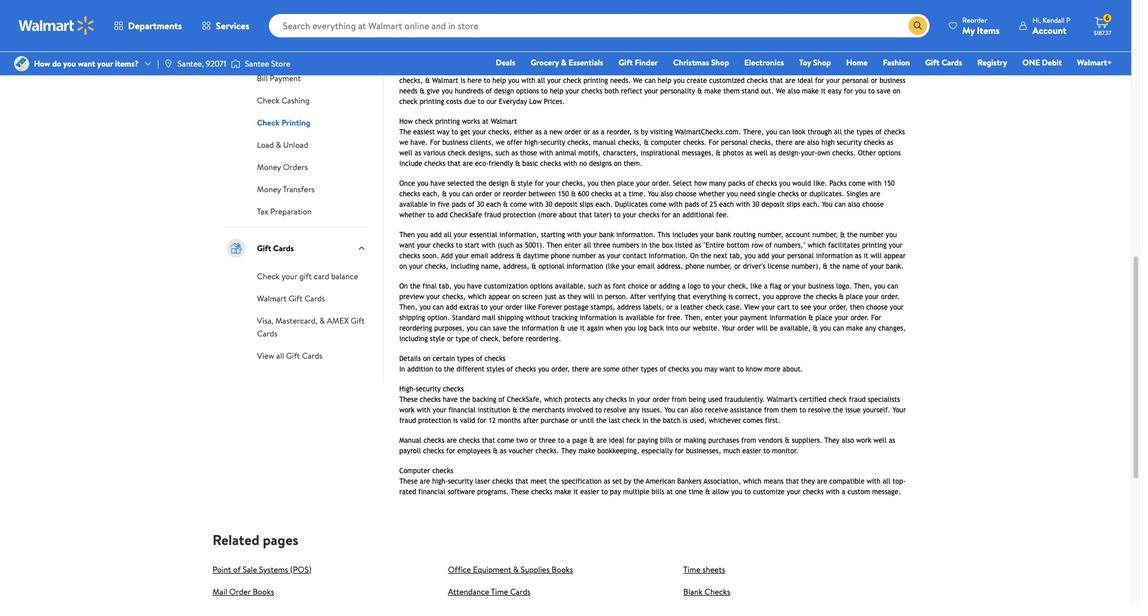 Task type: describe. For each thing, give the bounding box(es) containing it.
santee, 92071
[[178, 58, 226, 70]]

check for check your gift card balance
[[257, 271, 280, 282]]

finder
[[635, 57, 658, 68]]

gift right gift cards icon
[[257, 243, 271, 254]]

6 $187.37
[[1094, 13, 1112, 37]]

grocery
[[531, 57, 559, 68]]

fashion link
[[878, 56, 916, 69]]

blank checks link
[[684, 586, 731, 598]]

check for check cashing
[[257, 95, 280, 106]]

check cashing link
[[257, 93, 310, 106]]

money transfers
[[257, 183, 315, 195]]

store
[[271, 58, 291, 70]]

personal
[[424, 4, 459, 17]]

all
[[276, 350, 284, 362]]

92071
[[206, 58, 226, 70]]

& left supplies
[[513, 564, 519, 576]]

blank checks
[[684, 586, 731, 598]]

grocery & essentials
[[531, 57, 604, 68]]

equipment
[[473, 564, 511, 576]]

check your gift card balance link
[[257, 269, 358, 282]]

essentials
[[569, 57, 604, 68]]

check your gift card balance
[[257, 271, 358, 282]]

address labels
[[691, 4, 748, 17]]

load & unload link
[[257, 138, 308, 151]]

labels
[[725, 4, 748, 17]]

p
[[1067, 15, 1071, 25]]

registry link
[[973, 56, 1013, 69]]

systems
[[259, 564, 288, 576]]

money for orders
[[257, 161, 281, 173]]

cards left registry link on the top
[[942, 57, 963, 68]]

departments button
[[104, 12, 192, 40]]

my
[[963, 24, 975, 37]]

gift finder link
[[614, 56, 663, 69]]

tax
[[257, 206, 268, 217]]

address
[[691, 4, 723, 17]]

mail order books
[[213, 586, 274, 598]]

orders
[[283, 161, 308, 173]]

reloadable debit cards link
[[257, 6, 340, 19]]

services button
[[192, 12, 259, 40]]

shop for toy shop
[[813, 57, 831, 68]]

preparation
[[270, 206, 312, 217]]

deals link
[[491, 56, 521, 69]]

checks for business checks
[[592, 4, 620, 17]]

& right grocery
[[561, 57, 567, 68]]

tax preparation link
[[257, 205, 312, 217]]

office equipment & supplies books
[[448, 564, 573, 576]]

0 vertical spatial gift cards
[[926, 57, 963, 68]]

mail
[[213, 586, 227, 598]]

balance
[[331, 271, 358, 282]]

point of sale systems (pos) link
[[213, 564, 312, 576]]

office
[[448, 564, 471, 576]]

covers
[[862, 4, 888, 17]]

1 vertical spatial your
[[282, 271, 297, 282]]

sheets
[[703, 564, 726, 576]]

cashing
[[282, 95, 310, 106]]

reorder
[[963, 15, 988, 25]]

payment
[[270, 72, 301, 84]]

cards up check your gift card balance link
[[273, 243, 294, 254]]

|
[[157, 58, 159, 70]]

 image for how do you want your items?
[[14, 56, 29, 71]]

christmas shop
[[673, 57, 729, 68]]

fashion
[[883, 57, 910, 68]]

santee,
[[178, 58, 204, 70]]

items?
[[115, 58, 139, 70]]

bill
[[257, 72, 268, 84]]

point of sale systems (pos)
[[213, 564, 312, 576]]

gift cards link
[[920, 56, 968, 69]]

christmas
[[673, 57, 709, 68]]

attendance time cards link
[[448, 586, 531, 598]]

view
[[257, 350, 274, 362]]

electronics link
[[739, 56, 790, 69]]

related pages
[[213, 530, 299, 550]]

& inside visa, mastercard, & amex gift cards
[[320, 315, 325, 327]]

personal checks link
[[397, 0, 515, 17]]

order
[[229, 586, 251, 598]]

0 vertical spatial books
[[552, 564, 573, 576]]

toy shop link
[[794, 56, 837, 69]]

grocery & essentials link
[[525, 56, 609, 69]]

Search search field
[[269, 14, 930, 37]]

money orders
[[257, 161, 308, 173]]

view all gift cards link
[[257, 349, 323, 362]]

kendall
[[1043, 15, 1065, 25]]

$187.37
[[1094, 29, 1112, 37]]

0 vertical spatial money
[[281, 44, 305, 56]]

other money services
[[257, 44, 336, 56]]

check printing link
[[257, 116, 311, 128]]

personal checks
[[424, 4, 488, 17]]

walmart gift cards link
[[257, 292, 325, 305]]

1 horizontal spatial services
[[307, 44, 336, 56]]

printing
[[282, 117, 311, 128]]

you
[[63, 58, 76, 70]]

walmart
[[257, 293, 287, 305]]



Task type: vqa. For each thing, say whether or not it's contained in the screenshot.
ONE DEBIT
yes



Task type: locate. For each thing, give the bounding box(es) containing it.
supplies
[[521, 564, 550, 576]]

debit right one
[[1042, 57, 1062, 68]]

visa, mastercard, & amex gift cards
[[257, 315, 365, 340]]

office equipment & supplies books link
[[448, 564, 573, 576]]

1 horizontal spatial time
[[684, 564, 701, 576]]

1 horizontal spatial debit
[[1042, 57, 1062, 68]]

0 vertical spatial services
[[216, 19, 250, 32]]

money transfers link
[[257, 182, 315, 195]]

& left 'amex'
[[320, 315, 325, 327]]

time sheets link
[[684, 564, 726, 576]]

0 vertical spatial debit
[[298, 7, 318, 19]]

items
[[977, 24, 1000, 37]]

 image left how
[[14, 56, 29, 71]]

1 horizontal spatial books
[[552, 564, 573, 576]]

0 horizontal spatial gift cards
[[257, 243, 294, 254]]

0 vertical spatial your
[[97, 58, 113, 70]]

money down load
[[257, 161, 281, 173]]

1 horizontal spatial shop
[[813, 57, 831, 68]]

walmart gift cards
[[257, 293, 325, 305]]

gift inside visa, mastercard, & amex gift cards
[[351, 315, 365, 327]]

1 vertical spatial time
[[491, 586, 508, 598]]

visa, mastercard, & amex gift cards link
[[257, 314, 365, 340]]

of
[[233, 564, 241, 576]]

cards down card
[[305, 293, 325, 305]]

1 horizontal spatial gift cards
[[926, 57, 963, 68]]

checks right business
[[592, 4, 620, 17]]

1 horizontal spatial checks
[[592, 4, 620, 17]]

business checks
[[556, 4, 620, 17]]

gift cards right the fashion link
[[926, 57, 963, 68]]

walmart image
[[19, 16, 95, 35]]

shop right 'toy'
[[813, 57, 831, 68]]

visa,
[[257, 315, 274, 327]]

other money services image
[[224, 38, 248, 62]]

2 vertical spatial money
[[257, 183, 281, 195]]

other
[[257, 44, 279, 56]]

0 horizontal spatial time
[[491, 586, 508, 598]]

shop inside christmas shop link
[[711, 57, 729, 68]]

services up other money services 'image'
[[216, 19, 250, 32]]

deals
[[496, 57, 516, 68]]

money for transfers
[[257, 183, 281, 195]]

gift cards
[[926, 57, 963, 68], [257, 243, 294, 254]]

list containing personal checks
[[390, 0, 917, 17]]

debit for reloadable
[[298, 7, 318, 19]]

do
[[52, 58, 61, 70]]

your right the want
[[97, 58, 113, 70]]

 image
[[14, 56, 29, 71], [164, 59, 173, 68]]

point
[[213, 564, 231, 576]]

unload
[[283, 139, 308, 151]]

walmart+ link
[[1072, 56, 1118, 69]]

blank
[[684, 586, 703, 598]]

business checks link
[[529, 0, 647, 17]]

services down reloadable debit cards
[[307, 44, 336, 56]]

1 vertical spatial services
[[307, 44, 336, 56]]

hi, kendall p account
[[1033, 15, 1071, 37]]

 image for santee, 92071
[[164, 59, 173, 68]]

one debit link
[[1018, 56, 1068, 69]]

money
[[281, 44, 305, 56], [257, 161, 281, 173], [257, 183, 281, 195]]

home link
[[841, 56, 873, 69]]

0 vertical spatial time
[[684, 564, 701, 576]]

1 vertical spatial debit
[[1042, 57, 1062, 68]]

0 horizontal spatial shop
[[711, 57, 729, 68]]

registry
[[978, 57, 1008, 68]]

0 vertical spatial check
[[257, 95, 280, 106]]

 image
[[231, 58, 240, 70]]

&
[[561, 57, 567, 68], [276, 139, 281, 151], [320, 315, 325, 327], [513, 564, 519, 576]]

shop right christmas
[[711, 57, 729, 68]]

2 checks from the left
[[592, 4, 620, 17]]

0 horizontal spatial your
[[97, 58, 113, 70]]

Walmart Site-Wide search field
[[269, 14, 930, 37]]

account
[[1033, 24, 1067, 37]]

reloadable debit cards
[[257, 7, 340, 19]]

check for check printing
[[257, 117, 280, 128]]

shop inside toy shop link
[[813, 57, 831, 68]]

want
[[78, 58, 95, 70]]

santee
[[245, 58, 269, 70]]

debit right reloadable
[[298, 7, 318, 19]]

services inside popup button
[[216, 19, 250, 32]]

cards inside visa, mastercard, & amex gift cards
[[257, 328, 278, 340]]

gift cards image
[[224, 237, 248, 260]]

1 vertical spatial check
[[257, 117, 280, 128]]

one
[[1023, 57, 1040, 68]]

toy
[[800, 57, 811, 68]]

time sheets
[[684, 564, 726, 576]]

check down bill
[[257, 95, 280, 106]]

checkbook covers
[[814, 4, 888, 17]]

check up walmart
[[257, 271, 280, 282]]

1 shop from the left
[[711, 57, 729, 68]]

gift up mastercard,
[[289, 293, 303, 305]]

money up tax
[[257, 183, 281, 195]]

load
[[257, 139, 274, 151]]

gift
[[619, 57, 633, 68], [926, 57, 940, 68], [257, 243, 271, 254], [289, 293, 303, 305], [351, 315, 365, 327], [286, 350, 300, 362]]

0 horizontal spatial debit
[[298, 7, 318, 19]]

1 check from the top
[[257, 95, 280, 106]]

1 vertical spatial gift cards
[[257, 243, 294, 254]]

shop
[[711, 57, 729, 68], [813, 57, 831, 68]]

debit
[[298, 7, 318, 19], [1042, 57, 1062, 68]]

your
[[97, 58, 113, 70], [282, 271, 297, 282]]

books right supplies
[[552, 564, 573, 576]]

departments
[[128, 19, 182, 32]]

cards
[[320, 7, 340, 19], [942, 57, 963, 68], [273, 243, 294, 254], [305, 293, 325, 305], [257, 328, 278, 340], [302, 350, 323, 362], [510, 586, 531, 598]]

checks right 'personal' on the top
[[461, 4, 488, 17]]

2 vertical spatial check
[[257, 271, 280, 282]]

check printing
[[257, 117, 311, 128]]

gift left finder
[[619, 57, 633, 68]]

1 vertical spatial books
[[253, 586, 274, 598]]

reloadable
[[257, 7, 296, 19]]

cards down the office equipment & supplies books
[[510, 586, 531, 598]]

shop for christmas shop
[[711, 57, 729, 68]]

electronics
[[745, 57, 784, 68]]

transfers
[[283, 183, 315, 195]]

gift right all
[[286, 350, 300, 362]]

bill payment link
[[257, 71, 301, 84]]

search icon image
[[914, 21, 923, 30]]

gift right fashion
[[926, 57, 940, 68]]

cards down visa,
[[257, 328, 278, 340]]

books
[[552, 564, 573, 576], [253, 586, 274, 598]]

2 shop from the left
[[813, 57, 831, 68]]

0 horizontal spatial books
[[253, 586, 274, 598]]

time left 'sheets'
[[684, 564, 701, 576]]

business
[[556, 4, 590, 17]]

tax preparation
[[257, 206, 312, 217]]

gift
[[299, 271, 312, 282]]

(pos)
[[290, 564, 312, 576]]

check up load
[[257, 117, 280, 128]]

list
[[390, 0, 917, 17]]

related
[[213, 530, 260, 550]]

books down the point of sale systems (pos)
[[253, 586, 274, 598]]

0 horizontal spatial  image
[[14, 56, 29, 71]]

services
[[216, 19, 250, 32], [307, 44, 336, 56]]

0 horizontal spatial services
[[216, 19, 250, 32]]

christmas shop link
[[668, 56, 735, 69]]

 image right |
[[164, 59, 173, 68]]

cards up other money services
[[320, 7, 340, 19]]

1 horizontal spatial  image
[[164, 59, 173, 68]]

your left gift
[[282, 271, 297, 282]]

time down the equipment
[[491, 586, 508, 598]]

card
[[314, 271, 329, 282]]

time
[[684, 564, 701, 576], [491, 586, 508, 598]]

gift right 'amex'
[[351, 315, 365, 327]]

1 checks from the left
[[461, 4, 488, 17]]

checks for personal checks
[[461, 4, 488, 17]]

santee store
[[245, 58, 291, 70]]

0 horizontal spatial checks
[[461, 4, 488, 17]]

how
[[34, 58, 50, 70]]

money up the store
[[281, 44, 305, 56]]

attendance
[[448, 586, 489, 598]]

attendance time cards
[[448, 586, 531, 598]]

& right load
[[276, 139, 281, 151]]

debit for one
[[1042, 57, 1062, 68]]

toy shop
[[800, 57, 831, 68]]

2 check from the top
[[257, 117, 280, 128]]

3 check from the top
[[257, 271, 280, 282]]

gift cards down 'tax preparation'
[[257, 243, 294, 254]]

cards down visa, mastercard, & amex gift cards
[[302, 350, 323, 362]]

amex
[[327, 315, 349, 327]]

1 horizontal spatial your
[[282, 271, 297, 282]]

1 vertical spatial money
[[257, 161, 281, 173]]



